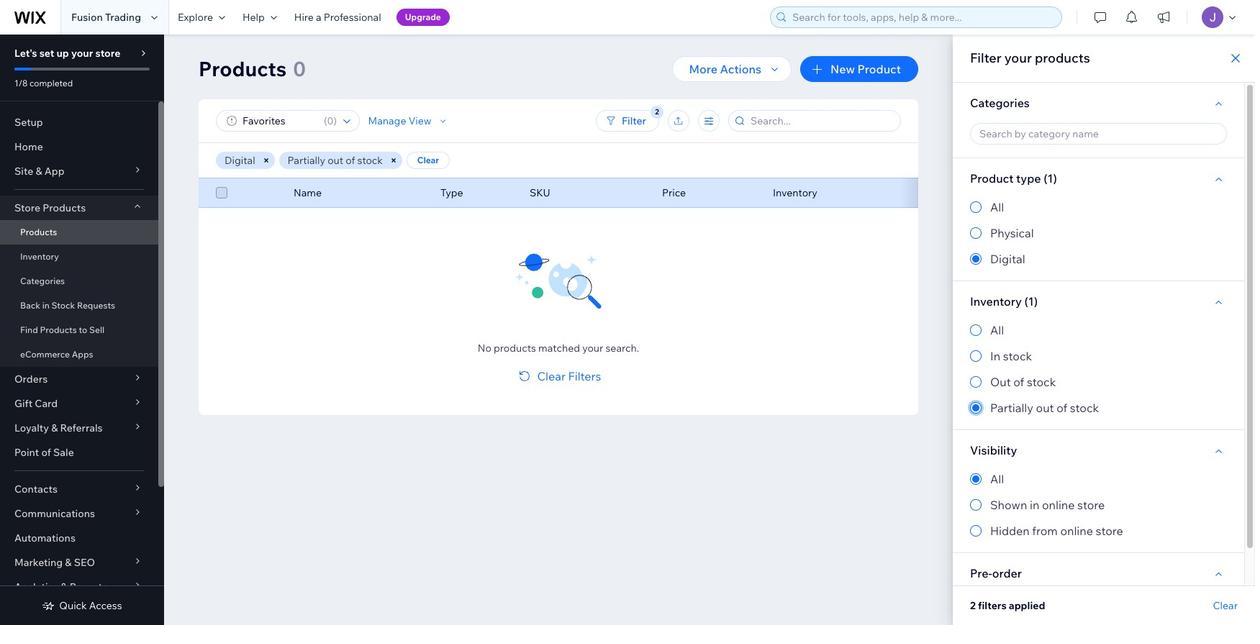 Task type: vqa. For each thing, say whether or not it's contained in the screenshot.
list
no



Task type: describe. For each thing, give the bounding box(es) containing it.
1 horizontal spatial clear button
[[1213, 599, 1238, 612]]

back
[[20, 300, 40, 311]]

& for marketing
[[65, 556, 72, 569]]

quick access
[[59, 599, 122, 612]]

store for hidden from online store
[[1096, 524, 1123, 538]]

find products to sell link
[[0, 318, 158, 343]]

all for shown in online store
[[990, 472, 1004, 486]]

categories inside sidebar element
[[20, 276, 65, 286]]

app
[[44, 165, 64, 178]]

inventory link
[[0, 245, 158, 269]]

stock
[[52, 300, 75, 311]]

2 horizontal spatial your
[[1004, 50, 1032, 66]]

sell
[[89, 325, 104, 335]]

back in stock requests link
[[0, 294, 158, 318]]

)
[[334, 114, 337, 127]]

view
[[409, 114, 432, 127]]

explore
[[178, 11, 213, 24]]

0 vertical spatial partially out of stock
[[288, 154, 383, 167]]

clear inside button
[[537, 369, 566, 384]]

0 horizontal spatial products
[[494, 342, 536, 355]]

shown in online store
[[990, 498, 1105, 512]]

order
[[992, 566, 1022, 581]]

0 vertical spatial clear
[[417, 155, 439, 166]]

digital inside option group
[[990, 252, 1025, 266]]

of inside the point of sale link
[[41, 446, 51, 459]]

up
[[56, 47, 69, 60]]

loyalty
[[14, 422, 49, 435]]

hire a professional link
[[286, 0, 390, 35]]

point of sale
[[14, 446, 74, 459]]

sidebar element
[[0, 35, 164, 625]]

1/8
[[14, 78, 28, 89]]

in for online
[[1030, 498, 1039, 512]]

type
[[440, 186, 463, 199]]

site & app button
[[0, 159, 158, 184]]

0 vertical spatial digital
[[225, 154, 255, 167]]

filters
[[568, 369, 601, 384]]

analytics
[[14, 581, 58, 594]]

find
[[20, 325, 38, 335]]

apps
[[72, 349, 93, 360]]

access
[[89, 599, 122, 612]]

product type (1)
[[970, 171, 1057, 186]]

gift
[[14, 397, 32, 410]]

from
[[1032, 524, 1058, 538]]

contacts
[[14, 483, 58, 496]]

search.
[[606, 342, 639, 355]]

0 horizontal spatial out
[[328, 154, 343, 167]]

in for stock
[[42, 300, 50, 311]]

manage view
[[368, 114, 432, 127]]

products inside dropdown button
[[43, 201, 86, 214]]

completed
[[30, 78, 73, 89]]

upgrade
[[405, 12, 441, 22]]

Search for tools, apps, help & more... field
[[788, 7, 1057, 27]]

0 horizontal spatial partially
[[288, 154, 325, 167]]

in stock
[[990, 349, 1032, 363]]

new
[[830, 62, 855, 76]]

filter for filter
[[622, 114, 646, 127]]

more actions button
[[672, 56, 792, 82]]

card
[[35, 397, 58, 410]]

Search... field
[[746, 111, 896, 131]]

point of sale link
[[0, 440, 158, 465]]

1/8 completed
[[14, 78, 73, 89]]

hidden from online store
[[990, 524, 1123, 538]]

1 horizontal spatial products
[[1035, 50, 1090, 66]]

partially out of stock inside option group
[[990, 401, 1099, 415]]

requests
[[77, 300, 115, 311]]

in
[[990, 349, 1000, 363]]

applied
[[1009, 599, 1045, 612]]

new product
[[830, 62, 901, 76]]

seo
[[74, 556, 95, 569]]

out inside option group
[[1036, 401, 1054, 415]]

contacts button
[[0, 477, 158, 502]]

help
[[242, 11, 265, 24]]

0 vertical spatial (1)
[[1044, 171, 1057, 186]]

pre-order
[[970, 566, 1022, 581]]

0 for products 0
[[293, 56, 306, 81]]

quick access button
[[42, 599, 122, 612]]

hire
[[294, 11, 314, 24]]

categories link
[[0, 269, 158, 294]]

filter your products
[[970, 50, 1090, 66]]

1 horizontal spatial product
[[970, 171, 1014, 186]]

site & app
[[14, 165, 64, 178]]

physical
[[990, 226, 1034, 240]]

actions
[[720, 62, 761, 76]]

reports
[[70, 581, 107, 594]]

0 vertical spatial categories
[[970, 96, 1030, 110]]

clear filters button
[[516, 368, 601, 385]]

store products button
[[0, 196, 158, 220]]

your for search.
[[582, 342, 603, 355]]

analytics & reports button
[[0, 575, 158, 599]]

back in stock requests
[[20, 300, 115, 311]]

orders button
[[0, 367, 158, 391]]

2 horizontal spatial clear
[[1213, 599, 1238, 612]]

communications button
[[0, 502, 158, 526]]



Task type: locate. For each thing, give the bounding box(es) containing it.
out
[[990, 375, 1011, 389]]

trading
[[105, 11, 141, 24]]

0 horizontal spatial partially out of stock
[[288, 154, 383, 167]]

2 all from the top
[[990, 323, 1004, 338]]

in right shown
[[1030, 498, 1039, 512]]

your inside sidebar element
[[71, 47, 93, 60]]

& right the 'loyalty'
[[51, 422, 58, 435]]

analytics & reports
[[14, 581, 107, 594]]

1 horizontal spatial clear
[[537, 369, 566, 384]]

2 vertical spatial clear
[[1213, 599, 1238, 612]]

automations
[[14, 532, 76, 545]]

1 vertical spatial clear
[[537, 369, 566, 384]]

in inside option group
[[1030, 498, 1039, 512]]

1 vertical spatial categories
[[20, 276, 65, 286]]

products
[[1035, 50, 1090, 66], [494, 342, 536, 355]]

& inside analytics & reports popup button
[[61, 581, 67, 594]]

0 horizontal spatial product
[[857, 62, 901, 76]]

0 horizontal spatial categories
[[20, 276, 65, 286]]

fusion
[[71, 11, 103, 24]]

online for in
[[1042, 498, 1075, 512]]

partially out of stock
[[288, 154, 383, 167], [990, 401, 1099, 415]]

shown
[[990, 498, 1027, 512]]

0 vertical spatial filter
[[970, 50, 1002, 66]]

1 horizontal spatial categories
[[970, 96, 1030, 110]]

categories up back at the left top
[[20, 276, 65, 286]]

2 vertical spatial option group
[[970, 471, 1227, 540]]

gift card
[[14, 397, 58, 410]]

1 vertical spatial inventory
[[20, 251, 59, 262]]

( 0 )
[[324, 114, 337, 127]]

3 option group from the top
[[970, 471, 1227, 540]]

store inside sidebar element
[[95, 47, 120, 60]]

1 vertical spatial filter
[[622, 114, 646, 127]]

marketing
[[14, 556, 63, 569]]

site
[[14, 165, 33, 178]]

in right back at the left top
[[42, 300, 50, 311]]

None checkbox
[[216, 184, 227, 201]]

0 horizontal spatial clear
[[417, 155, 439, 166]]

inventory inside inventory link
[[20, 251, 59, 262]]

store products
[[14, 201, 86, 214]]

1 horizontal spatial inventory
[[773, 186, 817, 199]]

1 horizontal spatial digital
[[990, 252, 1025, 266]]

out down )
[[328, 154, 343, 167]]

online right from on the right
[[1060, 524, 1093, 538]]

option group for (1)
[[970, 322, 1227, 417]]

digital down the unsaved view field
[[225, 154, 255, 167]]

automations link
[[0, 526, 158, 551]]

store right from on the right
[[1096, 524, 1123, 538]]

1 horizontal spatial out
[[1036, 401, 1054, 415]]

& inside "site & app" popup button
[[36, 165, 42, 178]]

0 horizontal spatial your
[[71, 47, 93, 60]]

0 horizontal spatial (1)
[[1024, 294, 1038, 309]]

Search by category name field
[[975, 124, 1222, 144]]

0 vertical spatial products
[[1035, 50, 1090, 66]]

ecommerce apps link
[[0, 343, 158, 367]]

2 vertical spatial all
[[990, 472, 1004, 486]]

price
[[662, 186, 686, 199]]

all for physical
[[990, 200, 1004, 214]]

1 vertical spatial product
[[970, 171, 1014, 186]]

out down out of stock
[[1036, 401, 1054, 415]]

0 vertical spatial option group
[[970, 199, 1227, 268]]

communications
[[14, 507, 95, 520]]

setup link
[[0, 110, 158, 135]]

1 all from the top
[[990, 200, 1004, 214]]

home link
[[0, 135, 158, 159]]

0 horizontal spatial inventory
[[20, 251, 59, 262]]

partially out of stock down out of stock
[[990, 401, 1099, 415]]

filter
[[970, 50, 1002, 66], [622, 114, 646, 127]]

product left type
[[970, 171, 1014, 186]]

1 option group from the top
[[970, 199, 1227, 268]]

online up hidden from online store
[[1042, 498, 1075, 512]]

0 down hire
[[293, 56, 306, 81]]

& inside marketing & seo dropdown button
[[65, 556, 72, 569]]

name
[[294, 186, 322, 199]]

0 horizontal spatial digital
[[225, 154, 255, 167]]

upgrade button
[[396, 9, 450, 26]]

& right site
[[36, 165, 42, 178]]

store up hidden from online store
[[1077, 498, 1105, 512]]

pre-
[[970, 566, 992, 581]]

manage
[[368, 114, 407, 127]]

1 vertical spatial store
[[1077, 498, 1105, 512]]

online for from
[[1060, 524, 1093, 538]]

loyalty & referrals
[[14, 422, 103, 435]]

store for shown in online store
[[1077, 498, 1105, 512]]

more actions
[[689, 62, 761, 76]]

1 vertical spatial partially out of stock
[[990, 401, 1099, 415]]

1 vertical spatial option group
[[970, 322, 1227, 417]]

1 vertical spatial digital
[[990, 252, 1025, 266]]

sale
[[53, 446, 74, 459]]

products up ecommerce apps
[[40, 325, 77, 335]]

filter button
[[596, 110, 659, 132]]

0 for ( 0 )
[[327, 114, 334, 127]]

find products to sell
[[20, 325, 104, 335]]

sku
[[530, 186, 550, 199]]

0 vertical spatial product
[[857, 62, 901, 76]]

partially out of stock down )
[[288, 154, 383, 167]]

1 vertical spatial 0
[[327, 114, 334, 127]]

inventory (1)
[[970, 294, 1038, 309]]

2 vertical spatial inventory
[[970, 294, 1022, 309]]

0 vertical spatial out
[[328, 154, 343, 167]]

0 vertical spatial clear button
[[407, 152, 450, 169]]

partially inside option group
[[990, 401, 1033, 415]]

partially up name
[[288, 154, 325, 167]]

partially down out
[[990, 401, 1033, 415]]

clear button
[[407, 152, 450, 169], [1213, 599, 1238, 612]]

referrals
[[60, 422, 103, 435]]

quick
[[59, 599, 87, 612]]

categories down filter your products
[[970, 96, 1030, 110]]

0 vertical spatial 0
[[293, 56, 306, 81]]

& for loyalty
[[51, 422, 58, 435]]

products up products link
[[43, 201, 86, 214]]

0 vertical spatial store
[[95, 47, 120, 60]]

0 horizontal spatial filter
[[622, 114, 646, 127]]

2 vertical spatial store
[[1096, 524, 1123, 538]]

1 vertical spatial in
[[1030, 498, 1039, 512]]

& for site
[[36, 165, 42, 178]]

matched
[[538, 342, 580, 355]]

professional
[[324, 11, 381, 24]]

option group
[[970, 199, 1227, 268], [970, 322, 1227, 417], [970, 471, 1227, 540]]

out of stock
[[990, 375, 1056, 389]]

1 horizontal spatial your
[[582, 342, 603, 355]]

products down store
[[20, 227, 57, 237]]

& inside loyalty & referrals dropdown button
[[51, 422, 58, 435]]

1 vertical spatial (1)
[[1024, 294, 1038, 309]]

1 vertical spatial products
[[494, 342, 536, 355]]

& up the quick
[[61, 581, 67, 594]]

1 horizontal spatial partially out of stock
[[990, 401, 1099, 415]]

1 vertical spatial out
[[1036, 401, 1054, 415]]

filter for filter your products
[[970, 50, 1002, 66]]

help button
[[234, 0, 286, 35]]

in inside sidebar element
[[42, 300, 50, 311]]

all up shown
[[990, 472, 1004, 486]]

0 horizontal spatial 0
[[293, 56, 306, 81]]

no products matched your search.
[[478, 342, 639, 355]]

0 vertical spatial inventory
[[773, 186, 817, 199]]

stock
[[357, 154, 383, 167], [1003, 349, 1032, 363], [1027, 375, 1056, 389], [1070, 401, 1099, 415]]

ecommerce apps
[[20, 349, 93, 360]]

to
[[79, 325, 87, 335]]

1 horizontal spatial 0
[[327, 114, 334, 127]]

store down fusion trading
[[95, 47, 120, 60]]

orders
[[14, 373, 48, 386]]

marketing & seo button
[[0, 551, 158, 575]]

all for in stock
[[990, 323, 1004, 338]]

0
[[293, 56, 306, 81], [327, 114, 334, 127]]

setup
[[14, 116, 43, 129]]

all up the in
[[990, 323, 1004, 338]]

all up physical
[[990, 200, 1004, 214]]

marketing & seo
[[14, 556, 95, 569]]

filter inside 'button'
[[622, 114, 646, 127]]

2
[[970, 599, 976, 612]]

clear filters
[[537, 369, 601, 384]]

your for store
[[71, 47, 93, 60]]

1 horizontal spatial partially
[[990, 401, 1033, 415]]

1 horizontal spatial (1)
[[1044, 171, 1057, 186]]

1 vertical spatial online
[[1060, 524, 1093, 538]]

type
[[1016, 171, 1041, 186]]

ecommerce
[[20, 349, 70, 360]]

products down help at the left top
[[199, 56, 287, 81]]

loyalty & referrals button
[[0, 416, 158, 440]]

home
[[14, 140, 43, 153]]

fusion trading
[[71, 11, 141, 24]]

& for analytics
[[61, 581, 67, 594]]

products link
[[0, 220, 158, 245]]

0 vertical spatial in
[[42, 300, 50, 311]]

2 option group from the top
[[970, 322, 1227, 417]]

(1) up in stock
[[1024, 294, 1038, 309]]

product right new
[[857, 62, 901, 76]]

1 horizontal spatial in
[[1030, 498, 1039, 512]]

product inside popup button
[[857, 62, 901, 76]]

1 vertical spatial all
[[990, 323, 1004, 338]]

product
[[857, 62, 901, 76], [970, 171, 1014, 186]]

0 vertical spatial partially
[[288, 154, 325, 167]]

2 horizontal spatial inventory
[[970, 294, 1022, 309]]

categories
[[970, 96, 1030, 110], [20, 276, 65, 286]]

1 horizontal spatial filter
[[970, 50, 1002, 66]]

(
[[324, 114, 327, 127]]

1 vertical spatial clear button
[[1213, 599, 1238, 612]]

a
[[316, 11, 321, 24]]

all
[[990, 200, 1004, 214], [990, 323, 1004, 338], [990, 472, 1004, 486]]

3 all from the top
[[990, 472, 1004, 486]]

&
[[36, 165, 42, 178], [51, 422, 58, 435], [65, 556, 72, 569], [61, 581, 67, 594]]

(1) right type
[[1044, 171, 1057, 186]]

option group for type
[[970, 199, 1227, 268]]

your
[[71, 47, 93, 60], [1004, 50, 1032, 66], [582, 342, 603, 355]]

0 horizontal spatial in
[[42, 300, 50, 311]]

& left seo at the bottom of page
[[65, 556, 72, 569]]

0 vertical spatial online
[[1042, 498, 1075, 512]]

filters
[[978, 599, 1007, 612]]

0 horizontal spatial clear button
[[407, 152, 450, 169]]

visibility
[[970, 443, 1017, 458]]

0 vertical spatial all
[[990, 200, 1004, 214]]

0 right the unsaved view field
[[327, 114, 334, 127]]

(1)
[[1044, 171, 1057, 186], [1024, 294, 1038, 309]]

1 vertical spatial partially
[[990, 401, 1033, 415]]

Unsaved view field
[[238, 111, 319, 131]]

digital down physical
[[990, 252, 1025, 266]]

new product button
[[800, 56, 918, 82]]

products 0
[[199, 56, 306, 81]]



